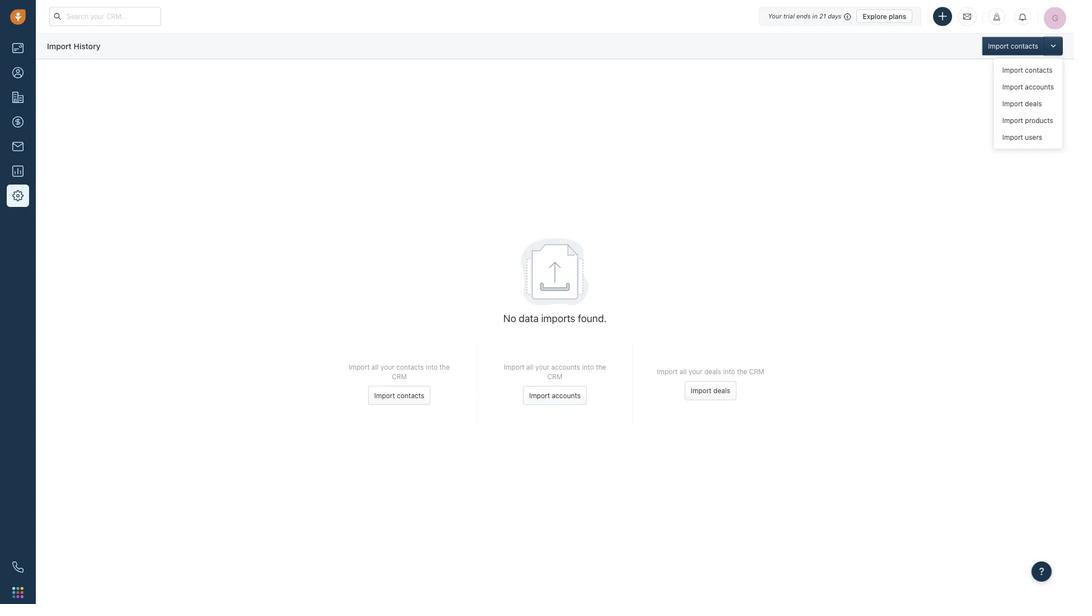 Task type: vqa. For each thing, say whether or not it's contained in the screenshot.
Explore plans
yes



Task type: describe. For each thing, give the bounding box(es) containing it.
into for contacts
[[426, 363, 438, 371]]

users
[[1025, 133, 1042, 141]]

import history
[[47, 41, 100, 51]]

import accounts button
[[523, 386, 587, 405]]

no
[[503, 312, 516, 324]]

import deals button
[[685, 381, 736, 400]]

0 vertical spatial deals
[[1025, 100, 1042, 108]]

the for import all your deals into the crm
[[737, 368, 747, 376]]

ends
[[796, 13, 811, 20]]

21
[[819, 13, 826, 20]]

import users
[[1002, 133, 1042, 141]]

days
[[828, 13, 842, 20]]

all for contacts
[[372, 363, 379, 371]]

the for import all your contacts into the crm
[[440, 363, 450, 371]]

your for deals
[[689, 368, 703, 376]]

import products
[[1002, 117, 1053, 124]]

trial
[[783, 13, 795, 20]]

deals inside button
[[713, 387, 730, 395]]

import all your contacts into the crm
[[349, 363, 450, 380]]

explore
[[863, 12, 887, 20]]

in
[[812, 13, 818, 20]]

1 horizontal spatial import contacts button
[[982, 37, 1044, 56]]

import accounts inside import accounts button
[[529, 392, 581, 400]]

phone element
[[7, 556, 29, 578]]

freshworks switcher image
[[12, 587, 23, 598]]

1 vertical spatial deals
[[704, 368, 721, 376]]

your trial ends in 21 days
[[768, 13, 842, 20]]

import all your deals into the crm
[[657, 368, 764, 376]]

0 vertical spatial import deals
[[1002, 100, 1042, 108]]

products
[[1025, 117, 1053, 124]]

0 vertical spatial accounts
[[1025, 83, 1054, 91]]

contacts inside import all your contacts into the crm
[[396, 363, 424, 371]]

your for contacts
[[381, 363, 394, 371]]



Task type: locate. For each thing, give the bounding box(es) containing it.
import accounts down import all your accounts into the crm in the bottom of the page
[[529, 392, 581, 400]]

into inside import all your contacts into the crm
[[426, 363, 438, 371]]

0 horizontal spatial into
[[426, 363, 438, 371]]

1 horizontal spatial your
[[535, 363, 549, 371]]

deals
[[1025, 100, 1042, 108], [704, 368, 721, 376], [713, 387, 730, 395]]

crm
[[749, 368, 764, 376], [392, 373, 407, 380], [547, 373, 562, 380]]

2 vertical spatial accounts
[[552, 392, 581, 400]]

2 vertical spatial deals
[[713, 387, 730, 395]]

all for deals
[[680, 368, 687, 376]]

1 vertical spatial import accounts
[[529, 392, 581, 400]]

2 horizontal spatial all
[[680, 368, 687, 376]]

into for accounts
[[582, 363, 594, 371]]

crm for deals
[[749, 368, 764, 376]]

0 horizontal spatial import accounts
[[529, 392, 581, 400]]

crm inside import all your contacts into the crm
[[392, 373, 407, 380]]

found.
[[578, 312, 607, 324]]

0 horizontal spatial crm
[[392, 373, 407, 380]]

import deals up import products
[[1002, 100, 1042, 108]]

0 horizontal spatial all
[[372, 363, 379, 371]]

accounts inside import all your accounts into the crm
[[551, 363, 580, 371]]

1 vertical spatial import contacts button
[[368, 386, 431, 405]]

all inside import all your contacts into the crm
[[372, 363, 379, 371]]

import contacts for the rightmost import contacts button
[[988, 42, 1038, 50]]

1 horizontal spatial import accounts
[[1002, 83, 1054, 91]]

imports
[[541, 312, 575, 324]]

accounts up products
[[1025, 83, 1054, 91]]

all
[[372, 363, 379, 371], [526, 363, 534, 371], [680, 368, 687, 376]]

import deals
[[1002, 100, 1042, 108], [691, 387, 730, 395]]

email image
[[963, 12, 971, 21]]

explore plans link
[[857, 10, 912, 23]]

crm for contacts
[[392, 373, 407, 380]]

1 horizontal spatial import deals
[[1002, 100, 1042, 108]]

your
[[768, 13, 782, 20]]

accounts up import accounts button
[[551, 363, 580, 371]]

1 vertical spatial import deals
[[691, 387, 730, 395]]

data
[[519, 312, 539, 324]]

into inside import all your accounts into the crm
[[582, 363, 594, 371]]

contacts
[[1011, 42, 1038, 50], [1025, 66, 1053, 74], [396, 363, 424, 371], [397, 392, 424, 400]]

your inside import all your accounts into the crm
[[535, 363, 549, 371]]

crm inside import all your accounts into the crm
[[547, 373, 562, 380]]

plans
[[889, 12, 906, 20]]

phone image
[[12, 562, 23, 573]]

all inside import all your accounts into the crm
[[526, 363, 534, 371]]

2 horizontal spatial the
[[737, 368, 747, 376]]

your for accounts
[[535, 363, 549, 371]]

2 horizontal spatial into
[[723, 368, 735, 376]]

deals up import products
[[1025, 100, 1042, 108]]

all for accounts
[[526, 363, 534, 371]]

the inside import all your accounts into the crm
[[596, 363, 606, 371]]

accounts down import all your accounts into the crm in the bottom of the page
[[552, 392, 581, 400]]

the inside import all your contacts into the crm
[[440, 363, 450, 371]]

2 horizontal spatial crm
[[749, 368, 764, 376]]

0 vertical spatial import contacts
[[988, 42, 1038, 50]]

1 horizontal spatial the
[[596, 363, 606, 371]]

0 horizontal spatial import deals
[[691, 387, 730, 395]]

import
[[47, 41, 72, 51], [988, 42, 1009, 50], [1002, 66, 1023, 74], [1002, 83, 1023, 91], [1002, 100, 1023, 108], [1002, 117, 1023, 124], [1002, 133, 1023, 141], [349, 363, 370, 371], [504, 363, 525, 371], [657, 368, 678, 376], [691, 387, 712, 395], [374, 392, 395, 400], [529, 392, 550, 400]]

import accounts
[[1002, 83, 1054, 91], [529, 392, 581, 400]]

import inside import all your accounts into the crm
[[504, 363, 525, 371]]

your inside import all your contacts into the crm
[[381, 363, 394, 371]]

import deals inside button
[[691, 387, 730, 395]]

0 vertical spatial import accounts
[[1002, 83, 1054, 91]]

1 vertical spatial accounts
[[551, 363, 580, 371]]

0 horizontal spatial your
[[381, 363, 394, 371]]

2 vertical spatial import contacts
[[374, 392, 424, 400]]

deals up import deals button
[[704, 368, 721, 376]]

import accounts up import products
[[1002, 83, 1054, 91]]

into
[[426, 363, 438, 371], [582, 363, 594, 371], [723, 368, 735, 376]]

import all your accounts into the crm
[[504, 363, 606, 380]]

1 horizontal spatial crm
[[547, 373, 562, 380]]

no data imports found.
[[503, 312, 607, 324]]

0 vertical spatial import contacts button
[[982, 37, 1044, 56]]

1 vertical spatial import contacts
[[1002, 66, 1053, 74]]

explore plans
[[863, 12, 906, 20]]

import deals down import all your deals into the crm
[[691, 387, 730, 395]]

into for deals
[[723, 368, 735, 376]]

2 horizontal spatial your
[[689, 368, 703, 376]]

import contacts
[[988, 42, 1038, 50], [1002, 66, 1053, 74], [374, 392, 424, 400]]

1 horizontal spatial all
[[526, 363, 534, 371]]

history
[[74, 41, 100, 51]]

import contacts button
[[982, 37, 1044, 56], [368, 386, 431, 405]]

0 horizontal spatial the
[[440, 363, 450, 371]]

deals down import all your deals into the crm
[[713, 387, 730, 395]]

accounts inside button
[[552, 392, 581, 400]]

your
[[381, 363, 394, 371], [535, 363, 549, 371], [689, 368, 703, 376]]

import contacts for import contacts button to the left
[[374, 392, 424, 400]]

import inside import all your contacts into the crm
[[349, 363, 370, 371]]

0 horizontal spatial import contacts button
[[368, 386, 431, 405]]

Search your CRM... text field
[[49, 7, 161, 26]]

the for import all your accounts into the crm
[[596, 363, 606, 371]]

crm for accounts
[[547, 373, 562, 380]]

1 horizontal spatial into
[[582, 363, 594, 371]]

accounts
[[1025, 83, 1054, 91], [551, 363, 580, 371], [552, 392, 581, 400]]

the
[[440, 363, 450, 371], [596, 363, 606, 371], [737, 368, 747, 376]]



